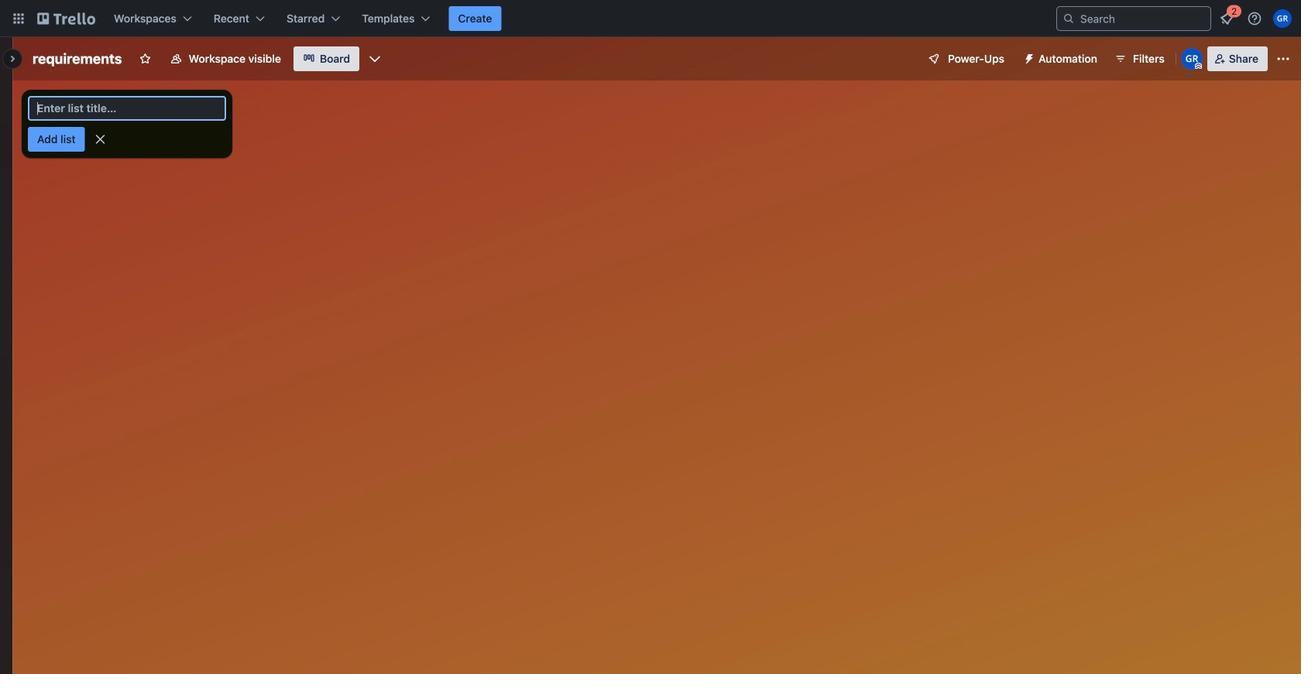 Task type: locate. For each thing, give the bounding box(es) containing it.
this member is an admin of this board. image
[[1195, 63, 1202, 70]]

open information menu image
[[1247, 11, 1263, 26]]

back to home image
[[37, 6, 95, 31]]

Search field
[[1075, 8, 1211, 29]]



Task type: describe. For each thing, give the bounding box(es) containing it.
customize views image
[[367, 51, 383, 67]]

sm image
[[1017, 46, 1039, 68]]

greg robinson (gregrobinson96) image
[[1181, 48, 1203, 70]]

cancel list editing image
[[93, 132, 108, 147]]

primary element
[[0, 0, 1301, 37]]

Enter list title… text field
[[28, 96, 226, 121]]

Board name text field
[[25, 46, 130, 71]]

star or unstar board image
[[139, 53, 151, 65]]

greg robinson (gregrobinson96) image
[[1273, 9, 1292, 28]]

show menu image
[[1276, 51, 1291, 67]]

search image
[[1063, 12, 1075, 25]]

2 notifications image
[[1218, 9, 1236, 28]]



Task type: vqa. For each thing, say whether or not it's contained in the screenshot.
first the Color: green, title: none image from the bottom of the page
no



